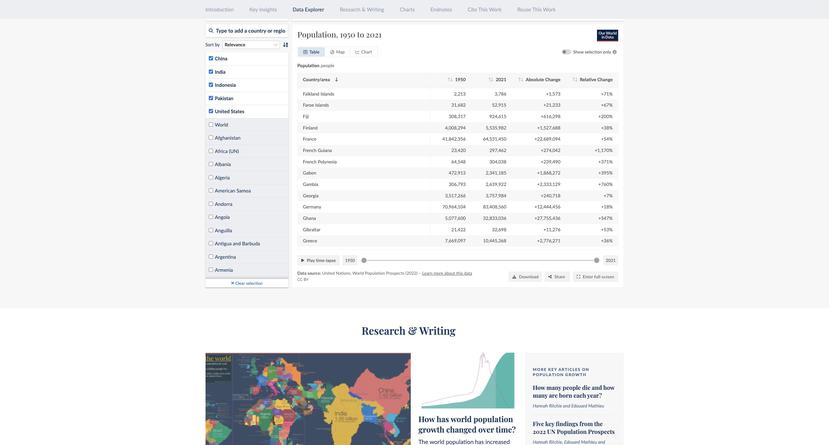 Task type: describe. For each thing, give the bounding box(es) containing it.
1 vertical spatial writing
[[419, 324, 456, 338]]

relative
[[580, 77, 596, 82]]

the inside visualizing data from the united nations world population prospects.
[[245, 6, 251, 11]]

and inside how many people die and how many are born each year?
[[592, 384, 602, 392]]

+274,042
[[541, 148, 561, 153]]

by
[[304, 277, 308, 282]]

from inside five key findings from the 2022 un population prospects
[[580, 421, 593, 429]]

32,698
[[492, 227, 506, 233]]

2022
[[533, 429, 546, 436]]

2 vertical spatial 1950
[[345, 258, 355, 263]]

growth
[[419, 425, 445, 435]]

0 horizontal spatial 2021
[[366, 29, 382, 39]]

reuse
[[518, 6, 531, 12]]

on
[[582, 368, 590, 373]]

hannah ritchie, edouard mathieu and
[[533, 440, 605, 446]]

0 vertical spatial writing
[[367, 6, 384, 12]]

pakistan
[[215, 95, 234, 101]]

+18%
[[601, 204, 613, 210]]

+71%
[[601, 91, 613, 97]]

arrow down long image for 2021
[[491, 77, 494, 82]]

population people
[[297, 63, 334, 68]]

52,915
[[492, 102, 506, 108]]

arrow down long image for relative change
[[575, 77, 578, 82]]

expand image
[[577, 275, 580, 279]]

this
[[456, 271, 463, 276]]

fiji
[[303, 114, 309, 119]]

4,008,294
[[445, 125, 466, 131]]

work for cite this work
[[489, 6, 502, 12]]

5,535,982
[[486, 125, 506, 131]]

each
[[574, 392, 586, 400]]

play time-lapse
[[307, 258, 336, 263]]

+143%
[[599, 250, 613, 255]]

gambia
[[303, 182, 318, 187]]

population down table 'icon'
[[297, 63, 319, 68]]

+579%
[[599, 80, 613, 85]]

reuse this work link
[[518, 6, 556, 12]]

to
[[357, 29, 364, 39]]

data inside visualizing data from the united nations world population prospects.
[[227, 6, 235, 11]]

data for data explorer
[[293, 6, 304, 12]]

64,548
[[451, 159, 466, 165]]

10,445,368
[[483, 238, 506, 244]]

+920,617
[[541, 68, 561, 74]]

download image
[[513, 275, 516, 279]]

+240,718
[[541, 193, 561, 199]]

arrow up long image for absolute change
[[518, 77, 521, 82]]

endnotes link
[[431, 6, 452, 12]]

hannah ritchie and edouard mathieu
[[533, 404, 604, 409]]

+36%
[[601, 238, 613, 244]]

learn more about this data link
[[422, 271, 472, 276]]

arrow down long image for 1950
[[450, 77, 453, 82]]

faroe
[[303, 102, 314, 108]]

key
[[546, 421, 555, 429]]

circle info image
[[611, 50, 618, 54]]

population inside visualizing data from the united nations world population prospects.
[[220, 11, 238, 16]]

table link
[[298, 47, 325, 56]]

+54%
[[601, 136, 613, 142]]

0 vertical spatial 1950
[[340, 29, 355, 39]]

308,317
[[449, 114, 466, 119]]

anguilla
[[215, 228, 232, 234]]

states
[[231, 109, 244, 114]]

arrow down long image
[[335, 77, 338, 82]]

visualizing data from the united nations world population prospects.
[[208, 6, 278, 16]]

this for cite
[[478, 6, 488, 12]]

+2,776,271
[[537, 238, 561, 244]]

+1,170%
[[595, 148, 613, 153]]

french polynesia
[[303, 159, 337, 165]]

+1,573
[[546, 91, 561, 97]]

cc by
[[297, 277, 308, 282]]

key inside more key articles on population growth
[[548, 368, 557, 373]]

83,408,560
[[483, 204, 506, 210]]

play time-lapse button
[[297, 256, 340, 266]]

visualizing
[[208, 6, 226, 11]]

70,964,104
[[442, 204, 466, 210]]

united inside visualizing data from the united nations world population prospects.
[[252, 6, 263, 11]]

endnotes
[[431, 6, 452, 12]]

world
[[451, 414, 472, 425]]

2 vertical spatial world
[[352, 271, 364, 276]]

armenia
[[215, 267, 233, 273]]

people inside how many people die and how many are born each year?
[[563, 384, 581, 392]]

and inside the "hannah ritchie, edouard mathieu and"
[[598, 440, 605, 446]]

23,142
[[451, 250, 466, 255]]

271,656
[[449, 68, 466, 74]]

120,283,020
[[480, 80, 506, 85]]

0 vertical spatial edouard
[[572, 404, 587, 409]]

angola
[[215, 215, 230, 220]]

1 vertical spatial research & writing
[[362, 324, 456, 338]]

selection for clear
[[246, 281, 263, 286]]

georgia
[[303, 193, 319, 199]]

show selection only
[[573, 49, 611, 55]]

how for how many people die and how many are born each year?
[[533, 384, 545, 392]]

472,913
[[449, 170, 466, 176]]

share
[[555, 274, 565, 280]]

china
[[215, 56, 227, 62]]

0 horizontal spatial key
[[250, 6, 258, 12]]

ritchie,
[[549, 440, 563, 446]]

3,517,266
[[445, 193, 466, 199]]

306,793
[[449, 182, 466, 187]]

falkland
[[303, 91, 319, 97]]

xmark image
[[231, 282, 234, 286]]

many down more key articles on population growth
[[547, 384, 562, 392]]

cite this work
[[468, 6, 502, 12]]

five
[[533, 421, 544, 429]]

from inside visualizing data from the united nations world population prospects.
[[236, 6, 244, 11]]

finland
[[303, 125, 318, 131]]

screen
[[602, 274, 614, 280]]

hannah for un
[[533, 440, 548, 446]]

featured image world population growth image
[[419, 353, 517, 410]]

source:
[[307, 271, 321, 276]]

germany
[[303, 204, 321, 210]]

0 vertical spatial research & writing
[[340, 6, 384, 12]]

map link
[[325, 47, 350, 56]]

play image
[[301, 259, 304, 263]]

share button
[[545, 272, 570, 282]]

5,077,600
[[445, 216, 466, 221]]

data source: united nations, world population prospects (2022) – learn more about this data
[[297, 271, 472, 276]]

africa
[[215, 148, 228, 154]]

hannah for many
[[533, 404, 548, 409]]

population,
[[297, 29, 338, 39]]

ethiopia
[[303, 80, 319, 85]]

this for reuse
[[533, 6, 542, 12]]

(un)
[[229, 148, 239, 154]]

arrow down a z image
[[283, 42, 289, 48]]

+38%
[[601, 125, 613, 131]]

male
[[385, 5, 394, 10]]



Task type: locate. For each thing, give the bounding box(es) containing it.
only
[[603, 49, 611, 55]]

2,341,185
[[486, 170, 506, 176]]

1 arrow up long image from the left
[[488, 77, 491, 82]]

3,757,984
[[486, 193, 506, 199]]

(2022)
[[405, 271, 418, 276]]

arrow down long image down 1,192,273
[[491, 77, 494, 82]]

french up 'gabon'
[[303, 159, 317, 165]]

time-
[[316, 258, 326, 263]]

islands for falkland islands
[[320, 91, 334, 97]]

2 arrow down long image from the left
[[491, 77, 494, 82]]

1 horizontal spatial data
[[464, 271, 472, 276]]

arrow up long image down 1,192,273
[[488, 77, 491, 82]]

afghanistan
[[215, 135, 241, 141]]

2021 down 1,192,273
[[496, 77, 506, 82]]

data left explorer
[[293, 6, 304, 12]]

how
[[533, 384, 545, 392], [419, 414, 435, 425]]

1 french from the top
[[303, 148, 317, 153]]

world up magnifying glass icon at top
[[208, 11, 219, 16]]

1 change from the left
[[545, 77, 561, 82]]

by
[[215, 42, 220, 47]]

from right introduction link
[[236, 6, 244, 11]]

arrow down long image left "relative"
[[575, 77, 578, 82]]

population inside more key articles on population growth
[[533, 373, 564, 378]]

this right cite
[[478, 6, 488, 12]]

insights
[[259, 6, 277, 12]]

+547%
[[599, 216, 613, 221]]

3 arrow up long image from the left
[[572, 77, 575, 82]]

hannah left ritchie
[[533, 404, 548, 409]]

0 horizontal spatial arrow up long image
[[488, 77, 491, 82]]

arrow up long image for 2021
[[488, 77, 491, 82]]

enter full-screen
[[583, 274, 614, 280]]

arrow up long image
[[488, 77, 491, 82], [518, 77, 521, 82], [572, 77, 575, 82]]

0 vertical spatial united
[[252, 6, 263, 11]]

2 horizontal spatial 2021
[[606, 258, 616, 263]]

0 horizontal spatial the
[[245, 6, 251, 11]]

+200%
[[599, 114, 613, 119]]

1 horizontal spatial 2021
[[496, 77, 506, 82]]

1 vertical spatial 2021
[[496, 77, 506, 82]]

united down the pakistan
[[215, 109, 230, 114]]

1950 left the to
[[340, 29, 355, 39]]

0 vertical spatial world
[[208, 11, 219, 16]]

un
[[547, 429, 556, 436]]

world inside visualizing data from the united nations world population prospects.
[[208, 11, 219, 16]]

data
[[227, 6, 235, 11], [464, 271, 472, 276]]

arrow down long image left absolute
[[521, 77, 524, 82]]

how left the has
[[419, 414, 435, 425]]

0 horizontal spatial research
[[340, 6, 361, 12]]

1 vertical spatial 1950
[[455, 77, 466, 82]]

magnifying glass image
[[209, 28, 213, 33]]

how left 'are'
[[533, 384, 545, 392]]

arrow up long image left absolute
[[518, 77, 521, 82]]

people down growth on the right bottom
[[563, 384, 581, 392]]

1 this from the left
[[478, 6, 488, 12]]

0 vertical spatial how
[[533, 384, 545, 392]]

1 vertical spatial data
[[464, 271, 472, 276]]

+395%
[[599, 170, 613, 176]]

population
[[220, 11, 238, 16], [297, 63, 319, 68], [365, 271, 385, 276], [533, 373, 564, 378], [557, 429, 587, 436]]

selection right clear
[[246, 281, 263, 286]]

0 horizontal spatial work
[[489, 6, 502, 12]]

work
[[489, 6, 502, 12], [543, 6, 556, 12]]

prospects
[[386, 271, 404, 276], [588, 429, 615, 436]]

1 vertical spatial united
[[215, 109, 230, 114]]

1 horizontal spatial work
[[543, 6, 556, 12]]

2 work from the left
[[543, 6, 556, 12]]

french for french guiana
[[303, 148, 317, 153]]

+27,755,436
[[535, 216, 561, 221]]

1 horizontal spatial &
[[408, 324, 417, 338]]

0 horizontal spatial writing
[[367, 6, 384, 12]]

1 horizontal spatial prospects
[[588, 429, 615, 436]]

1 vertical spatial data
[[297, 271, 306, 276]]

+33,124
[[544, 250, 561, 255]]

0 vertical spatial french
[[303, 148, 317, 153]]

1 horizontal spatial this
[[533, 6, 542, 12]]

change for relative change
[[597, 77, 613, 82]]

0 horizontal spatial data
[[227, 6, 235, 11]]

table image
[[303, 50, 307, 54]]

+102,573,062
[[532, 80, 561, 85]]

more
[[533, 368, 547, 373]]

prospects.
[[239, 11, 257, 16]]

0 vertical spatial mathieu
[[588, 404, 604, 409]]

0 horizontal spatial people
[[321, 63, 334, 68]]

islands
[[320, 91, 334, 97], [315, 102, 329, 108]]

data for data source: united nations, world population prospects (2022) – learn more about this data
[[297, 271, 306, 276]]

earth americas image
[[330, 50, 334, 54]]

chart link
[[350, 47, 377, 56]]

1 vertical spatial edouard
[[564, 440, 580, 446]]

0 vertical spatial key
[[250, 6, 258, 12]]

2 french from the top
[[303, 159, 317, 165]]

arrow down long image for absolute change
[[521, 77, 524, 82]]

charts link
[[400, 6, 415, 12]]

mathieu
[[588, 404, 604, 409], [581, 440, 597, 446]]

2 change from the left
[[597, 77, 613, 82]]

how many people die and how many are born each year?
[[533, 384, 615, 400]]

None radio
[[378, 5, 382, 9], [541, 13, 545, 17], [378, 5, 382, 9], [541, 13, 545, 17]]

hannah inside the "hannah ritchie, edouard mathieu and"
[[533, 440, 548, 446]]

changed
[[446, 425, 477, 435]]

has
[[437, 414, 449, 425]]

work right cite
[[489, 6, 502, 12]]

the
[[245, 6, 251, 11], [594, 421, 603, 429]]

islands for faroe islands
[[315, 102, 329, 108]]

from right findings at the bottom of page
[[580, 421, 593, 429]]

selection left only
[[585, 49, 602, 55]]

1 horizontal spatial arrow up long image
[[518, 77, 521, 82]]

0 horizontal spatial &
[[362, 6, 366, 12]]

french for french polynesia
[[303, 159, 317, 165]]

absolute
[[526, 77, 544, 82]]

+67%
[[601, 102, 613, 108]]

1 horizontal spatial selection
[[585, 49, 602, 55]]

0 vertical spatial from
[[236, 6, 244, 11]]

0 vertical spatial data
[[293, 6, 304, 12]]

arrow up long image
[[447, 77, 451, 82]]

key right more
[[548, 368, 557, 373]]

download button
[[509, 272, 542, 282]]

and down five key findings from the 2022 un population prospects
[[598, 440, 605, 446]]

1 horizontal spatial how
[[533, 384, 545, 392]]

0 horizontal spatial this
[[478, 6, 488, 12]]

gabon
[[303, 170, 316, 176]]

2 horizontal spatial arrow up long image
[[572, 77, 575, 82]]

world right nations,
[[352, 271, 364, 276]]

1 horizontal spatial writing
[[419, 324, 456, 338]]

american samoa
[[215, 188, 251, 194]]

islands down falkland islands
[[315, 102, 329, 108]]

cite this work link
[[468, 6, 502, 12]]

+22,689,094
[[535, 136, 561, 142]]

nations
[[264, 6, 278, 11]]

population, 1950 to 2021 link
[[297, 29, 382, 39]]

clear
[[235, 281, 245, 286]]

0 horizontal spatial united
[[215, 109, 230, 114]]

1 horizontal spatial the
[[594, 421, 603, 429]]

1 vertical spatial from
[[580, 421, 593, 429]]

Type to add a country or region... text field
[[205, 24, 289, 37]]

0 vertical spatial &
[[362, 6, 366, 12]]

1 vertical spatial the
[[594, 421, 603, 429]]

1 vertical spatial key
[[548, 368, 557, 373]]

data right visualizing
[[227, 6, 235, 11]]

more key articles on population growth
[[533, 368, 590, 378]]

1 vertical spatial islands
[[315, 102, 329, 108]]

population up the "hannah ritchie, edouard mathieu and"
[[557, 429, 587, 436]]

0 horizontal spatial selection
[[246, 281, 263, 286]]

1 vertical spatial people
[[563, 384, 581, 392]]

research
[[340, 6, 361, 12], [362, 324, 406, 338]]

united down lapse
[[322, 271, 335, 276]]

change down the +339%
[[597, 77, 613, 82]]

edouard
[[572, 404, 587, 409], [564, 440, 580, 446]]

+53%
[[601, 227, 613, 233]]

0 horizontal spatial prospects
[[386, 271, 404, 276]]

1 vertical spatial prospects
[[588, 429, 615, 436]]

faroe islands
[[303, 102, 329, 108]]

hannah down 2022
[[533, 440, 548, 446]]

share nodes image
[[548, 275, 552, 279]]

1950 down 271,656
[[455, 77, 466, 82]]

2021 right the to
[[366, 29, 382, 39]]

mathieu down five key findings from the 2022 un population prospects
[[581, 440, 597, 446]]

edouard down each
[[572, 404, 587, 409]]

+760%
[[599, 182, 613, 187]]

1950 up nations,
[[345, 258, 355, 263]]

polynesia
[[318, 159, 337, 165]]

population down more
[[533, 373, 564, 378]]

samoa
[[237, 188, 251, 194]]

population cartogram world image
[[205, 353, 411, 446]]

None radio
[[541, 5, 545, 9]]

1 work from the left
[[489, 6, 502, 12]]

growth
[[566, 373, 587, 378]]

data explorer link
[[293, 6, 324, 12]]

united left nations
[[252, 6, 263, 11]]

1 vertical spatial hannah
[[533, 440, 548, 446]]

0 horizontal spatial change
[[545, 77, 561, 82]]

indonesia
[[215, 82, 236, 88]]

antigua
[[215, 241, 232, 247]]

0 vertical spatial prospects
[[386, 271, 404, 276]]

prospects inside five key findings from the 2022 un population prospects
[[588, 429, 615, 436]]

population inside five key findings from the 2022 un population prospects
[[557, 429, 587, 436]]

0 vertical spatial islands
[[320, 91, 334, 97]]

2021 down +143%
[[606, 258, 616, 263]]

2 this from the left
[[533, 6, 542, 12]]

41,842,356
[[442, 136, 466, 142]]

and down born
[[563, 404, 571, 409]]

1 horizontal spatial change
[[597, 77, 613, 82]]

islands up faroe islands at the left
[[320, 91, 334, 97]]

2021
[[366, 29, 382, 39], [496, 77, 506, 82], [606, 258, 616, 263]]

2 arrow up long image from the left
[[518, 77, 521, 82]]

0 vertical spatial data
[[227, 6, 235, 11]]

arrow up long image left "relative"
[[572, 77, 575, 82]]

many left 'are'
[[533, 392, 548, 400]]

23,420
[[451, 148, 466, 153]]

mathieu down 'year?'
[[588, 404, 604, 409]]

arrow down long image down 271,656
[[450, 77, 453, 82]]

people down earth americas image
[[321, 63, 334, 68]]

and right antigua
[[233, 241, 241, 247]]

297,462
[[489, 148, 506, 153]]

1,192,273
[[486, 68, 506, 74]]

greece
[[303, 238, 317, 244]]

and right die
[[592, 384, 602, 392]]

1 vertical spatial how
[[419, 414, 435, 425]]

selection for show
[[585, 49, 602, 55]]

0 vertical spatial selection
[[585, 49, 602, 55]]

population left prospects.
[[220, 11, 238, 16]]

about
[[444, 271, 455, 276]]

arrow down long image
[[450, 77, 453, 82], [491, 77, 494, 82], [521, 77, 524, 82], [575, 77, 578, 82]]

how inside 'how has world population growth changed over time?'
[[419, 414, 435, 425]]

change for absolute change
[[545, 77, 561, 82]]

how has world population growth changed over time? link
[[419, 353, 517, 446]]

antigua and barbuda
[[215, 241, 260, 247]]

2 vertical spatial 2021
[[606, 258, 616, 263]]

medium
[[548, 5, 563, 10]]

work up high
[[543, 6, 556, 12]]

work for reuse this work
[[543, 6, 556, 12]]

64,531,450
[[483, 136, 506, 142]]

0 vertical spatial the
[[245, 6, 251, 11]]

population right nations,
[[365, 271, 385, 276]]

2,213
[[454, 91, 466, 97]]

2 horizontal spatial united
[[322, 271, 335, 276]]

world up 'afghanistan'
[[215, 122, 228, 128]]

this right reuse
[[533, 6, 542, 12]]

data up cc by link
[[297, 271, 306, 276]]

united
[[252, 6, 263, 11], [215, 109, 230, 114], [322, 271, 335, 276]]

many
[[547, 384, 562, 392], [533, 392, 548, 400]]

1 arrow down long image from the left
[[450, 77, 453, 82]]

the left insights
[[245, 6, 251, 11]]

hannah
[[533, 404, 548, 409], [533, 440, 548, 446]]

1 horizontal spatial from
[[580, 421, 593, 429]]

0 vertical spatial 2021
[[366, 29, 382, 39]]

mathieu inside the "hannah ritchie, edouard mathieu and"
[[581, 440, 597, 446]]

4 arrow down long image from the left
[[575, 77, 578, 82]]

data right the this
[[464, 271, 472, 276]]

key left insights
[[250, 6, 258, 12]]

7,669,097
[[445, 238, 466, 244]]

chart line image
[[355, 50, 359, 54]]

cite
[[468, 6, 477, 12]]

the inside five key findings from the 2022 un population prospects
[[594, 421, 603, 429]]

1 horizontal spatial people
[[563, 384, 581, 392]]

enter full-screen button
[[573, 272, 618, 282]]

0 vertical spatial hannah
[[533, 404, 548, 409]]

1 horizontal spatial research
[[362, 324, 406, 338]]

0 horizontal spatial from
[[236, 6, 244, 11]]

more
[[434, 271, 443, 276]]

french down france
[[303, 148, 317, 153]]

1 vertical spatial &
[[408, 324, 417, 338]]

1 vertical spatial world
[[215, 122, 228, 128]]

1 horizontal spatial united
[[252, 6, 263, 11]]

+239,490
[[541, 159, 561, 165]]

1 vertical spatial french
[[303, 159, 317, 165]]

edouard inside the "hannah ritchie, edouard mathieu and"
[[564, 440, 580, 446]]

research & writing link
[[340, 6, 384, 12]]

1 vertical spatial research
[[362, 324, 406, 338]]

research & writing
[[340, 6, 384, 12], [362, 324, 456, 338]]

31,682
[[451, 102, 466, 108]]

0 horizontal spatial how
[[419, 414, 435, 425]]

0 vertical spatial people
[[321, 63, 334, 68]]

edouard down five key findings from the 2022 un population prospects
[[564, 440, 580, 446]]

1 horizontal spatial key
[[548, 368, 557, 373]]

1 vertical spatial selection
[[246, 281, 263, 286]]

change down +920,617
[[545, 77, 561, 82]]

2 vertical spatial united
[[322, 271, 335, 276]]

how for how has world population growth changed over time?
[[419, 414, 435, 425]]

how inside how many people die and how many are born each year?
[[533, 384, 545, 392]]

0 vertical spatial research
[[340, 6, 361, 12]]

french guiana
[[303, 148, 332, 153]]

year?
[[587, 392, 602, 400]]

arrow up long image for relative change
[[572, 77, 575, 82]]

2 hannah from the top
[[533, 440, 548, 446]]

1 hannah from the top
[[533, 404, 548, 409]]

findings
[[556, 421, 578, 429]]

reuse this work
[[518, 6, 556, 12]]

3 arrow down long image from the left
[[521, 77, 524, 82]]

the down 'year?'
[[594, 421, 603, 429]]

1 vertical spatial mathieu
[[581, 440, 597, 446]]

american
[[215, 188, 235, 194]]



Task type: vqa. For each thing, say whether or not it's contained in the screenshot.
the Five key findings from the 2022 UN Population Prospects 'link'
yes



